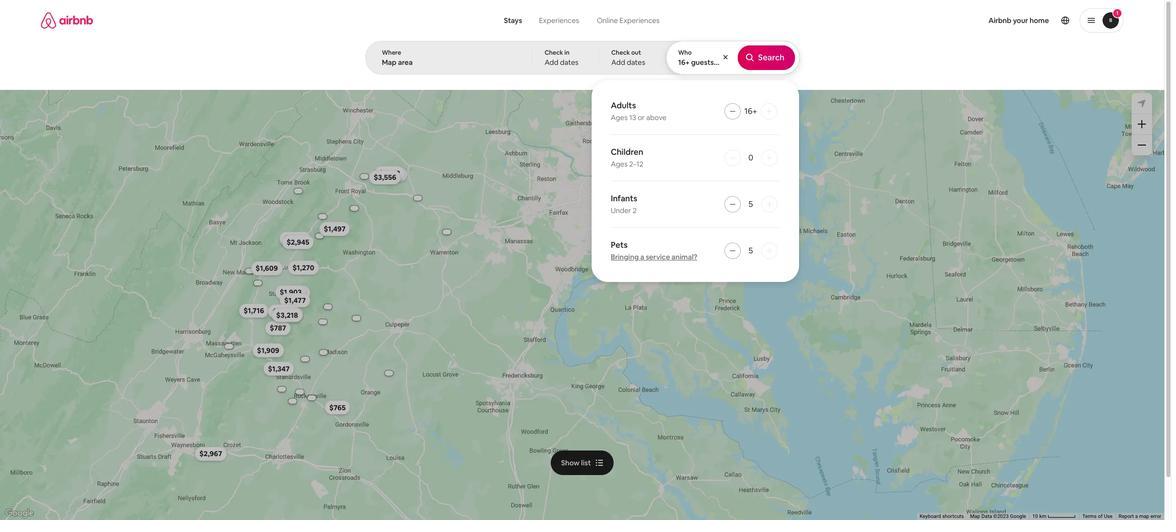 Task type: locate. For each thing, give the bounding box(es) containing it.
trending
[[669, 65, 695, 74]]

1 ages from the top
[[611, 113, 628, 122]]

check inside check out add dates
[[611, 49, 630, 57]]

experiences right the online
[[620, 16, 660, 25]]

2 experiences from the left
[[620, 16, 660, 25]]

dates down out
[[627, 58, 645, 67]]

experiences up 'in'
[[539, 16, 579, 25]]

of
[[1098, 514, 1103, 519]]

airbnb your home link
[[983, 10, 1055, 31]]

ages down the adults
[[611, 113, 628, 122]]

0 horizontal spatial 16+
[[678, 58, 690, 67]]

add left the-
[[611, 58, 625, 67]]

animal?
[[672, 252, 697, 262]]

service
[[646, 252, 670, 262]]

1 experiences from the left
[[539, 16, 579, 25]]

2 dates from the left
[[627, 58, 645, 67]]

$1,732
[[379, 169, 400, 178]]

adults
[[611, 100, 636, 111]]

profile element
[[685, 0, 1124, 41]]

dates inside check out add dates
[[627, 58, 645, 67]]

online
[[597, 16, 618, 25]]

10 km button
[[1029, 513, 1080, 520]]

check in add dates
[[545, 49, 579, 67]]

terms of use link
[[1083, 514, 1113, 519]]

ages inside adults ages 13 or above
[[611, 113, 628, 122]]

$2,063
[[379, 170, 402, 179]]

$1,270 left $1,497 button in the left of the page
[[284, 234, 306, 243]]

keyboard shortcuts
[[920, 514, 964, 519]]

1 check from the left
[[545, 49, 563, 57]]

infants,
[[723, 58, 748, 67]]

1 add from the left
[[545, 58, 559, 67]]

0 horizontal spatial check
[[545, 49, 563, 57]]

dates for check in add dates
[[560, 58, 579, 67]]

$1,001 button
[[273, 307, 303, 322]]

2
[[633, 206, 637, 215]]

1 horizontal spatial a
[[1135, 514, 1138, 519]]

ages down children
[[611, 159, 628, 169]]

check inside check in add dates
[[545, 49, 563, 57]]

$1,001
[[277, 310, 298, 319]]

$1,497 button
[[319, 222, 350, 236]]

dates
[[560, 58, 579, 67], [627, 58, 645, 67]]

1 vertical spatial ages
[[611, 159, 628, 169]]

$3,218 button
[[271, 308, 302, 322]]

above
[[646, 113, 667, 122]]

$1,609
[[255, 264, 278, 273]]

map
[[970, 514, 980, 519]]

0 vertical spatial $1,270
[[284, 234, 306, 243]]

zoom in image
[[1138, 120, 1146, 128]]

None search field
[[365, 0, 800, 282]]

1 horizontal spatial experiences
[[620, 16, 660, 25]]

10
[[1033, 514, 1038, 519]]

0 vertical spatial a
[[640, 252, 644, 262]]

$1,909 button
[[252, 343, 284, 358]]

Where field
[[382, 58, 516, 67]]

1 vertical spatial $1,270
[[292, 263, 314, 272]]

16+ inside who 16+ guests, 5 infants, 5 pets
[[678, 58, 690, 67]]

keyboard
[[920, 514, 941, 519]]

dates inside check in add dates
[[560, 58, 579, 67]]

$1,716 button
[[239, 304, 268, 318]]

0 horizontal spatial experiences
[[539, 16, 579, 25]]

1 horizontal spatial add
[[611, 58, 625, 67]]

2 check from the left
[[611, 49, 630, 57]]

shortcuts
[[942, 514, 964, 519]]

$1,045
[[283, 288, 305, 297]]

$1,270 down $2,945
[[292, 263, 314, 272]]

stays tab panel
[[365, 41, 800, 282]]

13
[[629, 113, 636, 122]]

dates for check out add dates
[[627, 58, 645, 67]]

ages for adults
[[611, 113, 628, 122]]

$1,716
[[243, 306, 264, 315]]

check
[[545, 49, 563, 57], [611, 49, 630, 57]]

$1,909 $3,218
[[257, 311, 298, 355]]

error
[[1151, 514, 1162, 519]]

2 add from the left
[[611, 58, 625, 67]]

check left out
[[611, 49, 630, 57]]

$1,903 button
[[275, 285, 306, 300]]

show list
[[561, 458, 591, 467]]

report a map error
[[1119, 514, 1162, 519]]

1 horizontal spatial check
[[611, 49, 630, 57]]

16+ up 0
[[744, 106, 757, 117]]

$1,909
[[257, 346, 279, 355]]

1 vertical spatial 16+
[[744, 106, 757, 117]]

in
[[565, 49, 570, 57]]

0 horizontal spatial dates
[[560, 58, 579, 67]]

0 horizontal spatial a
[[640, 252, 644, 262]]

0 vertical spatial ages
[[611, 113, 628, 122]]

dates down 'in'
[[560, 58, 579, 67]]

airbnb
[[989, 16, 1012, 25]]

16+ down who
[[678, 58, 690, 67]]

1 dates from the left
[[560, 58, 579, 67]]

your
[[1013, 16, 1028, 25]]

$787 button
[[265, 321, 291, 335]]

$3,556
[[374, 173, 396, 182]]

10 km
[[1033, 514, 1048, 519]]

data
[[982, 514, 992, 519]]

infants
[[611, 193, 637, 204]]

ages inside children ages 2–12
[[611, 159, 628, 169]]

report
[[1119, 514, 1134, 519]]

zoom out image
[[1138, 141, 1146, 149]]

report a map error link
[[1119, 514, 1162, 519]]

add inside check in add dates
[[545, 58, 559, 67]]

$1,609 button
[[251, 261, 282, 276]]

2 ages from the top
[[611, 159, 628, 169]]

terms of use
[[1083, 514, 1113, 519]]

$1,270 button
[[279, 232, 310, 246], [288, 261, 319, 275]]

add inside check out add dates
[[611, 58, 625, 67]]

experiences inside button
[[539, 16, 579, 25]]

a left the service
[[640, 252, 644, 262]]

add for check out add dates
[[611, 58, 625, 67]]

add
[[545, 58, 559, 67], [611, 58, 625, 67]]

0 vertical spatial 16+
[[678, 58, 690, 67]]

group
[[41, 41, 949, 81]]

$1,477 button
[[279, 293, 310, 308]]

5
[[717, 58, 721, 67], [749, 58, 753, 67], [749, 199, 753, 210], [749, 245, 753, 256]]

or
[[638, 113, 645, 122]]

check left 'in'
[[545, 49, 563, 57]]

$1,270 button left $1,497
[[279, 232, 310, 246]]

a left map
[[1135, 514, 1138, 519]]

1 horizontal spatial dates
[[627, 58, 645, 67]]

km
[[1040, 514, 1047, 519]]

a
[[640, 252, 644, 262], [1135, 514, 1138, 519]]

$1,477
[[284, 296, 306, 305]]

add left treehouses on the top of the page
[[545, 58, 559, 67]]

pets
[[611, 240, 628, 250]]

group containing off-the-grid
[[41, 41, 949, 81]]

$1,270 button down $2,945
[[288, 261, 319, 275]]

$765 button
[[324, 400, 350, 415]]

0 horizontal spatial add
[[545, 58, 559, 67]]

$3,556 button
[[369, 170, 401, 185]]

none search field containing adults
[[365, 0, 800, 282]]



Task type: vqa. For each thing, say whether or not it's contained in the screenshot.
middle for
no



Task type: describe. For each thing, give the bounding box(es) containing it.
add for check in add dates
[[545, 58, 559, 67]]

under
[[611, 206, 631, 215]]

what can we help you find? tab list
[[496, 10, 588, 31]]

1
[[1117, 10, 1119, 16]]

the-
[[628, 65, 640, 73]]

pets
[[755, 58, 770, 67]]

list
[[581, 458, 591, 467]]

bringing
[[611, 252, 639, 262]]

bringing a service animal? button
[[611, 252, 697, 262]]

lakefront
[[713, 65, 741, 74]]

$2,945
[[286, 238, 309, 247]]

map data ©2023 google
[[970, 514, 1026, 519]]

check for check out add dates
[[611, 49, 630, 57]]

$2,945 button
[[282, 235, 314, 249]]

guests,
[[691, 58, 716, 67]]

ages for children
[[611, 159, 628, 169]]

experiences button
[[530, 10, 588, 31]]

grid
[[640, 65, 651, 73]]

terms
[[1083, 514, 1097, 519]]

2–12
[[629, 159, 644, 169]]

1 horizontal spatial 16+
[[744, 106, 757, 117]]

1 button
[[1080, 8, 1124, 33]]

where
[[382, 49, 401, 57]]

out
[[631, 49, 641, 57]]

map
[[1139, 514, 1150, 519]]

$3,218
[[276, 311, 298, 320]]

check for check in add dates
[[545, 49, 563, 57]]

a inside pets bringing a service animal?
[[640, 252, 644, 262]]

©2023
[[993, 514, 1009, 519]]

$1,045 button
[[279, 286, 310, 300]]

$1,497
[[324, 224, 345, 234]]

1 vertical spatial $1,270 button
[[288, 261, 319, 275]]

0 vertical spatial $1,270 button
[[279, 232, 310, 246]]

cabins
[[391, 65, 411, 74]]

google map
showing 67 stays. region
[[0, 81, 1165, 520]]

home
[[1030, 16, 1049, 25]]

stays
[[504, 16, 522, 25]]

skiing
[[482, 65, 500, 74]]

google image
[[3, 507, 36, 520]]

1 vertical spatial a
[[1135, 514, 1138, 519]]

domes
[[526, 65, 546, 74]]

$1,732 button
[[374, 166, 405, 180]]

$2,063 button
[[375, 167, 407, 182]]

$787
[[270, 324, 286, 333]]

keyboard shortcuts button
[[920, 513, 964, 520]]

stays button
[[496, 10, 530, 31]]

children ages 2–12
[[611, 147, 644, 169]]

$2,967
[[199, 449, 222, 459]]

omg!
[[438, 65, 454, 74]]

display total before taxes switch
[[1097, 55, 1115, 67]]

who 16+ guests, 5 infants, 5 pets
[[678, 49, 770, 67]]

$1,086
[[272, 307, 295, 316]]

off-the-grid
[[616, 65, 651, 73]]

mansions
[[343, 65, 369, 74]]

children
[[611, 147, 643, 157]]

$2,967 button
[[195, 447, 227, 461]]

show
[[561, 458, 580, 467]]

pets bringing a service animal?
[[611, 240, 697, 262]]

who
[[678, 49, 692, 57]]

off-
[[616, 65, 628, 73]]

0
[[749, 152, 753, 163]]

$1,903
[[280, 288, 302, 297]]

show list button
[[551, 451, 614, 475]]

use
[[1104, 514, 1113, 519]]

treehouses
[[567, 65, 600, 74]]

adults ages 13 or above
[[611, 100, 667, 122]]

online experiences link
[[588, 10, 669, 31]]

online experiences
[[597, 16, 660, 25]]

$1,347
[[268, 364, 289, 373]]

google
[[1010, 514, 1026, 519]]

airbnb your home
[[989, 16, 1049, 25]]

$1,347 button
[[263, 362, 294, 376]]

castles
[[761, 65, 783, 74]]

infants under 2
[[611, 193, 637, 215]]



